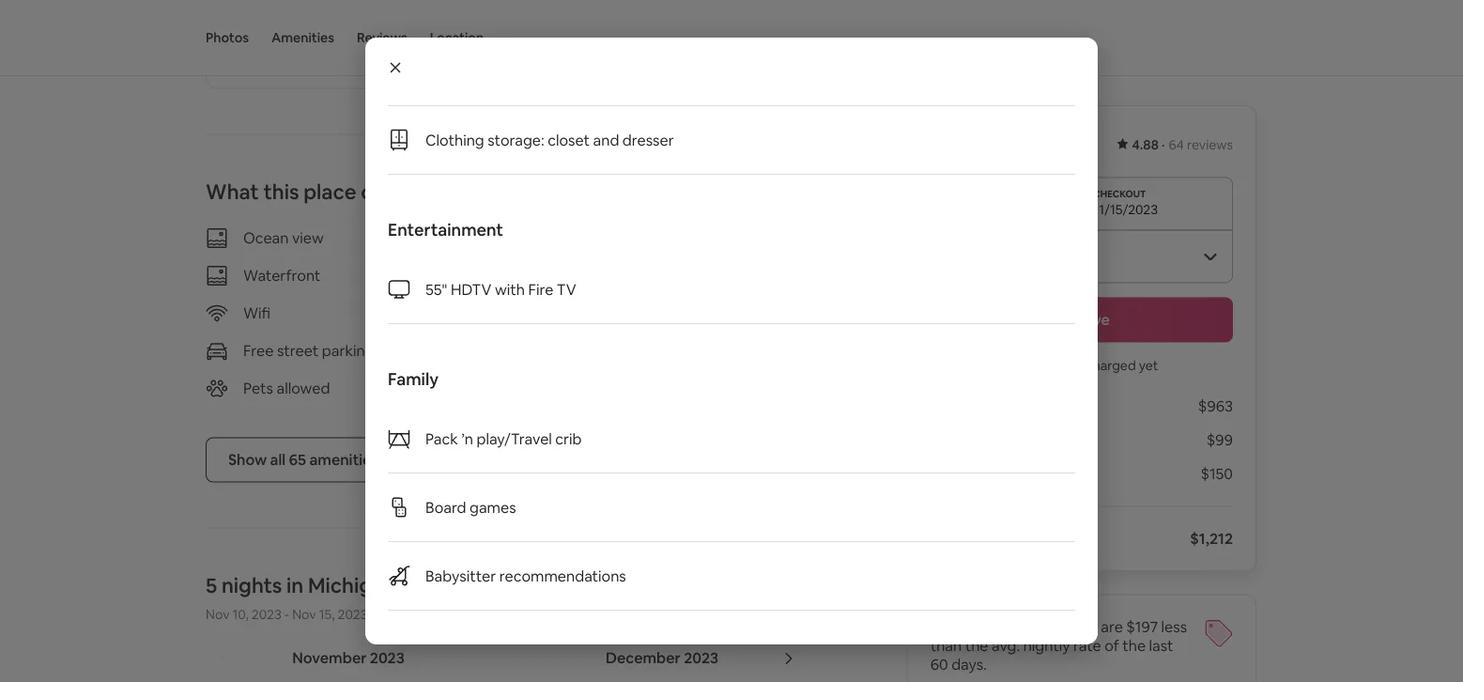 Task type: vqa. For each thing, say whether or not it's contained in the screenshot.
2 related to Bedroom 2
yes



Task type: locate. For each thing, give the bounding box(es) containing it.
pack 'n play/travel crib
[[426, 429, 582, 448]]

2 1 from the left
[[733, 29, 738, 46]]

wifi
[[243, 304, 271, 323]]

allowed
[[277, 379, 330, 398]]

bed
[[279, 29, 303, 46]]

nov right '-'
[[292, 606, 316, 622]]

1
[[229, 29, 235, 46], [733, 29, 738, 46]]

60
[[931, 655, 949, 674]]

view
[[292, 228, 324, 248]]

be
[[1067, 357, 1083, 374]]

2 horizontal spatial 2
[[648, 29, 656, 46]]

show
[[228, 450, 267, 469]]

15,
[[319, 606, 335, 622]]

bedroom inside bedroom 3 2 single beds, 1 air mattress
[[648, 1, 714, 20]]

tv
[[557, 279, 577, 299]]

photos
[[206, 29, 249, 46]]

double
[[449, 29, 491, 46]]

dresser
[[623, 130, 674, 149]]

1 inside bedroom 3 2 single beds, 1 air mattress
[[733, 29, 738, 46]]

1 horizontal spatial the
[[1123, 636, 1146, 655]]

bedroom
[[439, 1, 504, 20], [648, 1, 714, 20]]

november 2023
[[292, 648, 405, 668]]

the right of
[[1123, 636, 1146, 655]]

airbnb service fee
[[931, 464, 1056, 483]]

5
[[206, 572, 217, 599]]

the left avg. on the right of page
[[965, 636, 989, 655]]

taxes
[[1020, 529, 1059, 548]]

all
[[270, 450, 286, 469]]

0 horizontal spatial the
[[965, 636, 989, 655]]

2 left single
[[648, 29, 656, 46]]

0 horizontal spatial bedroom
[[439, 1, 504, 20]]

2 for bedroom 2
[[439, 29, 446, 46]]

parking
[[322, 341, 374, 360]]

0 horizontal spatial nov
[[206, 606, 230, 622]]

bedroom up single
[[648, 1, 714, 20]]

photos button
[[206, 0, 249, 75]]

amenities
[[309, 450, 379, 469]]

2 left double
[[439, 29, 446, 46]]

storage:
[[488, 130, 545, 149]]

0 horizontal spatial 1
[[229, 29, 235, 46]]

2 inside bedroom 3 2 single beds, 1 air mattress
[[648, 29, 656, 46]]

2023 right the december
[[684, 648, 719, 668]]

$150
[[1201, 464, 1233, 483]]

bedroom for bedroom 3
[[648, 1, 714, 20]]

1 left queen at the top left of the page
[[229, 29, 235, 46]]

bedroom for bedroom 2
[[439, 1, 504, 20]]

1 horizontal spatial 1
[[733, 29, 738, 46]]

1 horizontal spatial bedroom
[[648, 1, 714, 20]]

babysitter
[[426, 566, 496, 585]]

1 bedroom from the left
[[439, 1, 504, 20]]

the
[[965, 636, 989, 655], [1123, 636, 1146, 655]]

2 bedroom from the left
[[648, 1, 714, 20]]

your dates are $197 less than the avg. nightly rate of the last 60 days.
[[931, 617, 1188, 674]]

with
[[495, 279, 525, 299]]

2023 left '-'
[[252, 606, 282, 622]]

1 nov from the left
[[206, 606, 230, 622]]

reserve button
[[931, 297, 1233, 342]]

nov
[[206, 606, 230, 622], [292, 606, 316, 622]]

days.
[[952, 655, 987, 674]]

mattress
[[648, 48, 702, 64]]

dates
[[1059, 617, 1098, 636]]

bedroom inside bedroom 2 2 double beds
[[439, 1, 504, 20]]

$197
[[1127, 617, 1158, 636]]

nightly
[[1024, 636, 1071, 655]]

-
[[285, 606, 289, 622]]

nov left 10,
[[206, 606, 230, 622]]

total
[[931, 529, 966, 548]]

rate
[[1074, 636, 1102, 655]]

play/travel
[[477, 429, 552, 448]]

beds,
[[697, 29, 730, 46]]

place
[[304, 179, 357, 205]]

airbnb service fee button
[[931, 464, 1056, 483]]

your
[[1025, 617, 1056, 636]]

55"
[[426, 279, 448, 299]]

1 left air
[[733, 29, 738, 46]]

0 horizontal spatial 2
[[439, 29, 446, 46]]

bedroom 3 2 single beds, 1 air mattress
[[648, 1, 756, 64]]

in
[[287, 572, 304, 599]]

ocean
[[243, 228, 289, 248]]

64
[[1169, 136, 1185, 153]]

won't
[[1031, 357, 1064, 374]]

free street parking
[[243, 341, 374, 360]]

2 the from the left
[[1123, 636, 1146, 655]]

bedroom 2 2 double beds
[[439, 1, 524, 46]]

december 2023
[[606, 648, 719, 668]]

3
[[717, 1, 726, 20]]

bedroom up double
[[439, 1, 504, 20]]

11/15/2023 button
[[931, 177, 1233, 230]]

1 horizontal spatial nov
[[292, 606, 316, 622]]

2 up beds at the left of page
[[507, 1, 516, 20]]

pack
[[426, 429, 458, 448]]

2023 right 15,
[[338, 606, 368, 622]]

babysitter recommendations
[[426, 566, 626, 585]]

kitchen
[[558, 266, 611, 285]]

november
[[292, 648, 367, 668]]

before
[[969, 529, 1017, 548]]

location button
[[430, 0, 484, 75]]



Task type: describe. For each thing, give the bounding box(es) containing it.
reviews
[[357, 29, 407, 46]]

4.88
[[1133, 136, 1159, 153]]

board
[[426, 497, 466, 517]]

65
[[289, 450, 306, 469]]

·
[[1162, 136, 1165, 153]]

waterfront
[[243, 266, 321, 285]]

reserve
[[1054, 310, 1110, 329]]

'n
[[461, 429, 473, 448]]

and
[[593, 130, 619, 149]]

1 horizontal spatial 2
[[507, 1, 516, 20]]

clothing storage: closet and dresser
[[426, 130, 674, 149]]

$1,212
[[1191, 529, 1233, 548]]

than
[[931, 636, 962, 655]]

you
[[1005, 357, 1028, 374]]

ocean view
[[243, 228, 324, 248]]

crib
[[555, 429, 582, 448]]

pets
[[243, 379, 273, 398]]

calendar application
[[183, 628, 1451, 682]]

$99
[[1207, 430, 1233, 450]]

what
[[206, 179, 259, 205]]

service
[[981, 464, 1030, 483]]

show all 65 amenities
[[228, 450, 379, 469]]

you won't be charged yet
[[1005, 357, 1159, 374]]

hdtv
[[451, 279, 492, 299]]

recommendations
[[500, 566, 626, 585]]

michigan
[[308, 572, 396, 599]]

nights
[[222, 572, 282, 599]]

last
[[1149, 636, 1174, 655]]

offers
[[361, 179, 418, 205]]

1 1 from the left
[[229, 29, 235, 46]]

2023 right november
[[370, 648, 405, 668]]

less
[[1162, 617, 1188, 636]]

what this place offers dialog
[[365, 0, 1098, 682]]

airbnb
[[931, 464, 978, 483]]

1 the from the left
[[965, 636, 989, 655]]

charged
[[1086, 357, 1136, 374]]

city
[[400, 572, 440, 599]]

single
[[659, 29, 694, 46]]

queen
[[238, 29, 276, 46]]

5 nights in michigan city nov 10, 2023 - nov 15, 2023
[[206, 572, 440, 622]]

total before taxes
[[931, 529, 1059, 548]]

2 for bedroom 3
[[648, 29, 656, 46]]

11/15/2023
[[1094, 202, 1158, 218]]

10,
[[233, 606, 249, 622]]

yet
[[1139, 357, 1159, 374]]

this
[[263, 179, 299, 205]]

what this place offers
[[206, 179, 418, 205]]

$963
[[1199, 396, 1233, 416]]

street
[[277, 341, 319, 360]]

55" hdtv with fire tv
[[426, 279, 577, 299]]

fee
[[1033, 464, 1056, 483]]

reviews button
[[357, 0, 407, 75]]

amenities button
[[271, 0, 334, 75]]

show all 65 amenities button
[[206, 437, 401, 482]]

air
[[741, 29, 756, 46]]

location
[[430, 29, 484, 46]]

free
[[243, 341, 274, 360]]

clothing
[[426, 130, 484, 149]]

closet
[[548, 130, 590, 149]]

of
[[1105, 636, 1120, 655]]

are
[[1101, 617, 1123, 636]]

amenities
[[271, 29, 334, 46]]

entertainment
[[388, 219, 504, 241]]

pets allowed
[[243, 379, 330, 398]]

avg.
[[992, 636, 1020, 655]]

2 nov from the left
[[292, 606, 316, 622]]

games
[[470, 497, 516, 517]]

december
[[606, 648, 681, 668]]

family
[[388, 368, 439, 390]]

1 queen bed
[[229, 29, 303, 46]]

fire
[[528, 279, 554, 299]]



